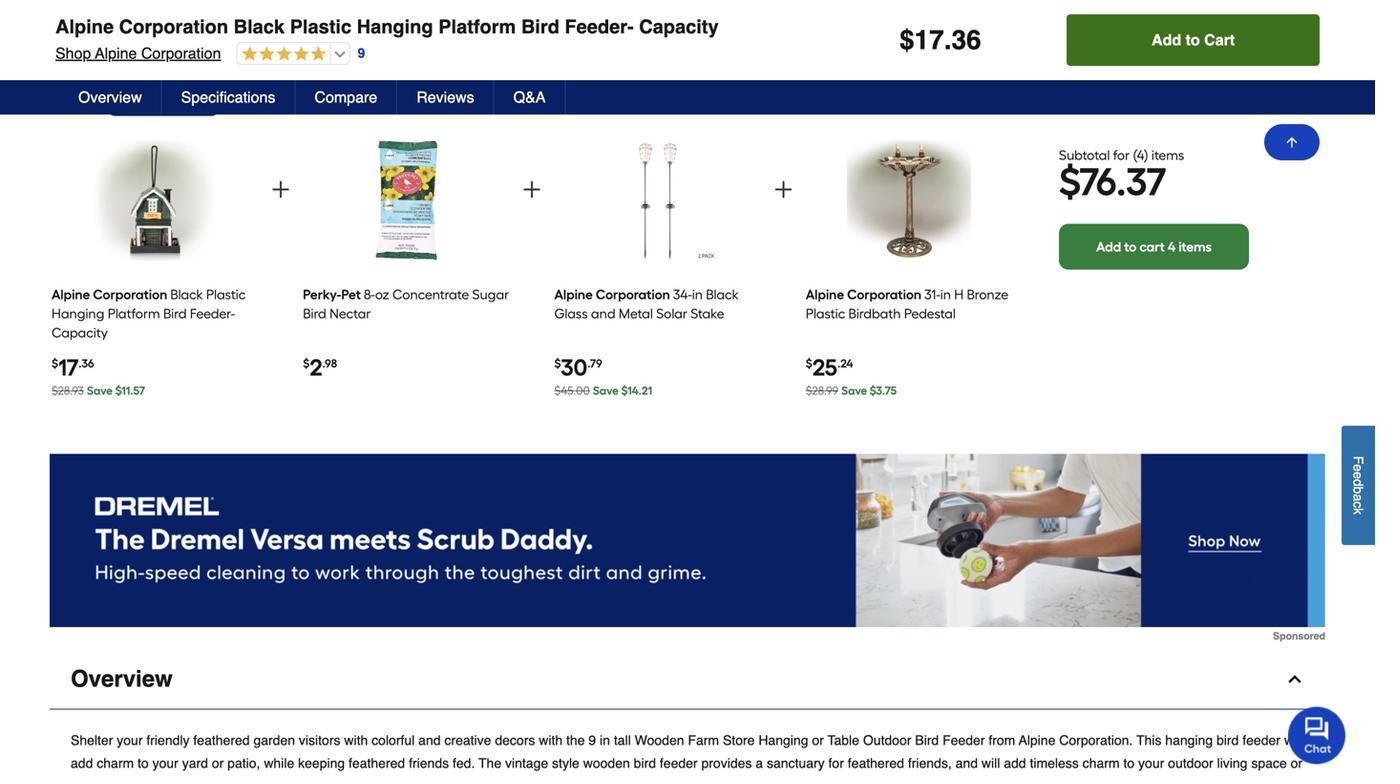 Task type: describe. For each thing, give the bounding box(es) containing it.
2 with from the left
[[539, 733, 563, 748]]

$28.93
[[52, 384, 84, 398]]

from
[[989, 733, 1015, 748]]

25
[[812, 354, 837, 382]]

shelter your friendly feathered garden visitors with colorful and creative decors with the 9 in tall wooden farm store hanging or table outdoor bird feeder from alpine corporation. this hanging bird feeder will add charm to your yard or patio, while keeping feathered friends fed. the vintage style wooden bird feeder provides a sanctuary for feathered friends, and will add timeless charm to your outdoor living space o
[[71, 733, 1303, 776]]

arrow up image
[[1284, 135, 1300, 150]]

friends,
[[908, 756, 952, 771]]

.36
[[79, 357, 94, 371]]

capacity inside black plastic hanging platform bird feeder- capacity
[[52, 325, 108, 341]]

shop
[[55, 44, 91, 62]]

a inside button
[[1351, 494, 1366, 501]]

0 vertical spatial feeder
[[1243, 733, 1281, 748]]

plus image
[[521, 178, 544, 201]]

concentrate
[[393, 287, 469, 303]]

solar
[[656, 306, 687, 322]]

fed.
[[453, 756, 475, 771]]

sugar
[[472, 287, 509, 303]]

3 selected from the left
[[838, 97, 890, 114]]

save for 30
[[593, 384, 619, 398]]

in inside shelter your friendly feathered garden visitors with colorful and creative decors with the 9 in tall wooden farm store hanging or table outdoor bird feeder from alpine corporation. this hanging bird feeder will add charm to your yard or patio, while keeping feathered friends fed. the vintage style wooden bird feeder provides a sanctuary for feathered friends, and will add timeless charm to your outdoor living space o
[[600, 733, 610, 748]]

f e e d b a c k
[[1351, 456, 1366, 515]]

reviews
[[417, 88, 474, 106]]

30
[[561, 354, 587, 382]]

alpine corporation black plastic hanging platform bird feeder- capacity
[[55, 16, 719, 38]]

alpine inside 30 list item
[[554, 287, 593, 303]]

corporation for 30
[[596, 287, 670, 303]]

yard
[[182, 756, 208, 771]]

shop alpine corporation
[[55, 44, 221, 62]]

items inside subtotal for ( 4 ) items $ 76 .37
[[1152, 147, 1184, 163]]

friends
[[409, 756, 449, 771]]

$ 17 .36
[[52, 354, 94, 382]]

plus image for 30
[[772, 178, 795, 201]]

advertisement region
[[50, 454, 1325, 642]]

compare
[[315, 88, 377, 106]]

1 vertical spatial bird
[[634, 756, 656, 771]]

0 horizontal spatial your
[[117, 733, 143, 748]]

corporation for 25
[[847, 287, 922, 303]]

in for 25
[[940, 287, 951, 303]]

alpine corporation for 17
[[52, 287, 167, 303]]

specifications button
[[162, 80, 295, 115]]

17 for .
[[914, 25, 944, 55]]

vintage
[[505, 756, 548, 771]]

alpine up shop
[[55, 16, 114, 38]]

$ 17 . 36
[[900, 25, 981, 55]]

save for 25
[[841, 384, 867, 398]]

better together
[[549, 16, 750, 44]]

oz
[[375, 287, 389, 303]]

$45.00 save $ 14.21
[[554, 384, 652, 398]]

b
[[1351, 487, 1366, 494]]

the
[[479, 756, 501, 771]]

table
[[828, 733, 859, 748]]

pedestal
[[904, 306, 956, 322]]

stake
[[691, 306, 724, 322]]

.24
[[837, 357, 853, 371]]

current
[[117, 99, 176, 113]]

$ right $28.99
[[870, 384, 876, 398]]

0 vertical spatial overview
[[78, 88, 142, 106]]

add for add to cart
[[1152, 31, 1181, 49]]

$ inside $ 25 .24
[[806, 357, 812, 371]]

black for glass
[[706, 287, 739, 303]]

corporation for 17
[[93, 287, 167, 303]]

2 e from the top
[[1351, 472, 1366, 479]]

plastic inside black plastic hanging platform bird feeder- capacity
[[206, 287, 246, 303]]

alpine corporation 31-in h bronze plastic birdbath pedestal image
[[847, 131, 971, 271]]

provides
[[701, 756, 752, 771]]

2 horizontal spatial and
[[956, 756, 978, 771]]

the
[[566, 733, 585, 748]]

garden
[[253, 733, 295, 748]]

outdoor
[[863, 733, 911, 748]]

add to cart 4 items
[[1096, 239, 1212, 255]]

add to cart button
[[1067, 14, 1320, 66]]

space
[[1251, 756, 1287, 771]]

alpine inside 25 list item
[[806, 287, 844, 303]]

colorful
[[372, 733, 415, 748]]

to inside add to cart 4 items link
[[1124, 239, 1137, 255]]

2
[[310, 354, 322, 382]]

h
[[954, 287, 964, 303]]

$ left .
[[900, 25, 914, 55]]

1 horizontal spatial capacity
[[639, 16, 719, 38]]

4 for subtotal for ( 4 ) items $ 76 .37
[[1137, 147, 1144, 163]]

1 horizontal spatial platform
[[438, 16, 516, 38]]

30 list item
[[554, 125, 761, 408]]

alpine right shop
[[95, 44, 137, 62]]

0 vertical spatial 9
[[358, 46, 365, 61]]

1 add from the left
[[71, 756, 93, 771]]

4.7 stars image
[[237, 46, 326, 64]]

birdbath
[[849, 306, 901, 322]]

bird inside black plastic hanging platform bird feeder- capacity
[[163, 306, 187, 322]]

bronze
[[967, 287, 1009, 303]]

0 vertical spatial plastic
[[290, 16, 351, 38]]

8-oz concentrate sugar bird nectar
[[303, 287, 509, 322]]

farm
[[688, 733, 719, 748]]

)
[[1144, 147, 1148, 163]]

1 selected from the left
[[335, 97, 387, 114]]

for inside subtotal for ( 4 ) items $ 76 .37
[[1113, 147, 1130, 163]]

creative
[[444, 733, 491, 748]]

1 horizontal spatial hanging
[[357, 16, 433, 38]]

0 horizontal spatial or
[[212, 756, 224, 771]]

better
[[549, 16, 628, 44]]

add to cart
[[1152, 31, 1235, 49]]

friendly
[[146, 733, 190, 748]]

subtotal
[[1059, 147, 1110, 163]]

patio,
[[227, 756, 260, 771]]

4 for add to cart 4 items
[[1168, 239, 1176, 255]]

perky-pet
[[303, 287, 361, 303]]

2 horizontal spatial feathered
[[848, 756, 904, 771]]

17 for .36
[[58, 354, 79, 382]]

black inside black plastic hanging platform bird feeder- capacity
[[170, 287, 203, 303]]

platform inside black plastic hanging platform bird feeder- capacity
[[108, 306, 160, 322]]

14.21
[[627, 384, 652, 398]]

hanging inside black plastic hanging platform bird feeder- capacity
[[52, 306, 104, 322]]

metal
[[619, 306, 653, 322]]

$28.99
[[806, 384, 838, 398]]

$ inside $ 30 .79
[[554, 357, 561, 371]]

.98
[[322, 357, 337, 371]]

plus image for 17
[[269, 178, 292, 201]]

store
[[723, 733, 755, 748]]

.79
[[587, 357, 602, 371]]

decors
[[495, 733, 535, 748]]

0 vertical spatial overview button
[[59, 80, 162, 115]]

shelter
[[71, 733, 113, 748]]

$ inside subtotal for ( 4 ) items $ 76 .37
[[1059, 159, 1080, 205]]

perky-pet 8-oz concentrate sugar bird nectar image
[[344, 131, 468, 271]]

76
[[1080, 159, 1116, 205]]

keeping
[[298, 756, 345, 771]]

q&a button
[[494, 80, 566, 115]]

cart
[[1140, 239, 1165, 255]]

f e e d b a c k button
[[1342, 426, 1375, 545]]

feeder
[[943, 733, 985, 748]]

hanging inside shelter your friendly feathered garden visitors with colorful and creative decors with the 9 in tall wooden farm store hanging or table outdoor bird feeder from alpine corporation. this hanging bird feeder will add charm to your yard or patio, while keeping feathered friends fed. the vintage style wooden bird feeder provides a sanctuary for feathered friends, and will add timeless charm to your outdoor living space o
[[759, 733, 808, 748]]



Task type: vqa. For each thing, say whether or not it's contained in the screenshot.
9
yes



Task type: locate. For each thing, give the bounding box(es) containing it.
will down from
[[982, 756, 1000, 771]]

for left (
[[1113, 147, 1130, 163]]

platform up reviews
[[438, 16, 516, 38]]

17 up $28.93
[[58, 354, 79, 382]]

save down .79
[[593, 384, 619, 398]]

0 horizontal spatial 9
[[358, 46, 365, 61]]

0 horizontal spatial 17
[[58, 354, 79, 382]]

1 horizontal spatial add
[[1004, 756, 1026, 771]]

0 horizontal spatial and
[[418, 733, 441, 748]]

save down .24
[[841, 384, 867, 398]]

1 with from the left
[[344, 733, 368, 748]]

alpine corporation for 30
[[554, 287, 670, 303]]

tall
[[614, 733, 631, 748]]

charm down shelter
[[97, 756, 134, 771]]

$
[[900, 25, 914, 55], [1059, 159, 1080, 205], [52, 357, 58, 371], [303, 357, 310, 371], [554, 357, 561, 371], [806, 357, 812, 371], [115, 384, 121, 398], [621, 384, 627, 398], [870, 384, 876, 398]]

alpine corporation for 25
[[806, 287, 922, 303]]

.37
[[1116, 159, 1166, 205]]

alpine corporation up .36
[[52, 287, 167, 303]]

1 vertical spatial plastic
[[206, 287, 246, 303]]

current item
[[117, 99, 210, 113]]

0 horizontal spatial save
[[87, 384, 113, 398]]

feathered down colorful
[[349, 756, 405, 771]]

feathered up patio,
[[193, 733, 250, 748]]

0 horizontal spatial bird
[[634, 756, 656, 771]]

black plastic hanging platform bird feeder- capacity
[[52, 287, 246, 341]]

1 vertical spatial overview button
[[50, 650, 1325, 710]]

corporation inside 30 list item
[[596, 287, 670, 303]]

$45.00
[[554, 384, 590, 398]]

alpine up the glass
[[554, 287, 593, 303]]

and down feeder
[[956, 756, 978, 771]]

0 vertical spatial 17
[[914, 25, 944, 55]]

corporation up the item
[[141, 44, 221, 62]]

1 alpine corporation from the left
[[52, 287, 167, 303]]

$ up $45.00
[[554, 357, 561, 371]]

25 list item
[[806, 125, 1013, 408]]

0 horizontal spatial feeder
[[660, 756, 698, 771]]

0 vertical spatial add
[[1152, 31, 1181, 49]]

with
[[344, 733, 368, 748], [539, 733, 563, 748]]

(
[[1133, 147, 1137, 163]]

bird inside shelter your friendly feathered garden visitors with colorful and creative decors with the 9 in tall wooden farm store hanging or table outdoor bird feeder from alpine corporation. this hanging bird feeder will add charm to your yard or patio, while keeping feathered friends fed. the vintage style wooden bird feeder provides a sanctuary for feathered friends, and will add timeless charm to your outdoor living space o
[[915, 733, 939, 748]]

alpine corporation black plastic hanging platform bird feeder- capacity image
[[93, 131, 217, 271]]

living
[[1217, 756, 1248, 771]]

11.57
[[121, 384, 145, 398]]

alpine corporation inside 17 list item
[[52, 287, 167, 303]]

0 horizontal spatial in
[[600, 733, 610, 748]]

0 horizontal spatial plus image
[[269, 178, 292, 201]]

platform up 11.57
[[108, 306, 160, 322]]

with right visitors
[[344, 733, 368, 748]]

subtotal for ( 4 ) items $ 76 .37
[[1059, 147, 1184, 205]]

1 vertical spatial 4
[[1168, 239, 1176, 255]]

alpine up 'timeless'
[[1019, 733, 1056, 748]]

.
[[944, 25, 952, 55]]

hanging
[[1165, 733, 1213, 748]]

sanctuary
[[767, 756, 825, 771]]

4 right 76 on the top right
[[1137, 147, 1144, 163]]

corporation up shop alpine corporation
[[119, 16, 228, 38]]

31-
[[924, 287, 940, 303]]

1 horizontal spatial 17
[[914, 25, 944, 55]]

your right shelter
[[117, 733, 143, 748]]

corporation up the metal
[[596, 287, 670, 303]]

0 vertical spatial hanging
[[357, 16, 433, 38]]

1 vertical spatial add
[[1096, 239, 1121, 255]]

your down this
[[1138, 756, 1164, 771]]

alpine corporation inside 30 list item
[[554, 287, 670, 303]]

to inside add to cart button
[[1186, 31, 1200, 49]]

while
[[264, 756, 294, 771]]

1 vertical spatial will
[[982, 756, 1000, 771]]

black for plastic
[[234, 16, 285, 38]]

1 vertical spatial feeder
[[660, 756, 698, 771]]

add inside add to cart button
[[1152, 31, 1181, 49]]

to
[[1186, 31, 1200, 49], [1124, 239, 1137, 255], [138, 756, 149, 771], [1123, 756, 1135, 771]]

1 save from the left
[[87, 384, 113, 398]]

1 vertical spatial capacity
[[52, 325, 108, 341]]

$ inside $ 17 .36
[[52, 357, 58, 371]]

$28.93 save $ 11.57
[[52, 384, 145, 398]]

k
[[1351, 508, 1366, 515]]

2 vertical spatial and
[[956, 756, 978, 771]]

in left the "h"
[[940, 287, 951, 303]]

0 horizontal spatial 4
[[1137, 147, 1144, 163]]

perky-
[[303, 287, 341, 303]]

17 list item
[[52, 125, 258, 408]]

alpine up .24
[[806, 287, 844, 303]]

bird inside the 8-oz concentrate sugar bird nectar
[[303, 306, 326, 322]]

1 horizontal spatial plus image
[[772, 178, 795, 201]]

0 horizontal spatial capacity
[[52, 325, 108, 341]]

3 save from the left
[[841, 384, 867, 398]]

items inside add to cart 4 items link
[[1179, 239, 1212, 255]]

chat invite button image
[[1288, 706, 1346, 764]]

for
[[1113, 147, 1130, 163], [828, 756, 844, 771]]

items right cart
[[1179, 239, 1212, 255]]

black inside 34-in black glass and metal solar stake
[[706, 287, 739, 303]]

2 vertical spatial plastic
[[806, 306, 845, 322]]

$ left .98
[[303, 357, 310, 371]]

alpine corporation 34-in black glass and metal solar stake image
[[596, 131, 720, 271]]

1 vertical spatial for
[[828, 756, 844, 771]]

$ left (
[[1059, 159, 1080, 205]]

bird up living
[[1217, 733, 1239, 748]]

1 horizontal spatial in
[[692, 287, 703, 303]]

2 horizontal spatial hanging
[[759, 733, 808, 748]]

will up space
[[1284, 733, 1303, 748]]

1 horizontal spatial feathered
[[349, 756, 405, 771]]

0 horizontal spatial plastic
[[206, 287, 246, 303]]

save for 17
[[87, 384, 113, 398]]

timeless
[[1030, 756, 1079, 771]]

overview button
[[59, 80, 162, 115], [50, 650, 1325, 710]]

0 horizontal spatial alpine corporation
[[52, 287, 167, 303]]

corporation up birdbath
[[847, 287, 922, 303]]

1 vertical spatial or
[[212, 756, 224, 771]]

2 alpine corporation from the left
[[554, 287, 670, 303]]

style
[[552, 756, 579, 771]]

corporation.
[[1059, 733, 1133, 748]]

add inside add to cart 4 items link
[[1096, 239, 1121, 255]]

31-in h bronze plastic birdbath pedestal
[[806, 287, 1009, 322]]

chevron up image
[[1285, 670, 1304, 689]]

36
[[952, 25, 981, 55]]

2 horizontal spatial your
[[1138, 756, 1164, 771]]

for inside shelter your friendly feathered garden visitors with colorful and creative decors with the 9 in tall wooden farm store hanging or table outdoor bird feeder from alpine corporation. this hanging bird feeder will add charm to your yard or patio, while keeping feathered friends fed. the vintage style wooden bird feeder provides a sanctuary for feathered friends, and will add timeless charm to your outdoor living space o
[[828, 756, 844, 771]]

alpine inside 17 list item
[[52, 287, 90, 303]]

0 horizontal spatial feeder-
[[190, 306, 235, 322]]

e up b
[[1351, 472, 1366, 479]]

4 inside subtotal for ( 4 ) items $ 76 .37
[[1137, 147, 1144, 163]]

0 vertical spatial 4
[[1137, 147, 1144, 163]]

wooden
[[635, 733, 684, 748]]

1 horizontal spatial for
[[1113, 147, 1130, 163]]

wooden
[[583, 756, 630, 771]]

and
[[591, 306, 616, 322], [418, 733, 441, 748], [956, 756, 978, 771]]

0 horizontal spatial a
[[756, 756, 763, 771]]

capacity up .36
[[52, 325, 108, 341]]

1 vertical spatial 9
[[589, 733, 596, 748]]

in inside 34-in black glass and metal solar stake
[[692, 287, 703, 303]]

34-
[[673, 287, 692, 303]]

34-in black glass and metal solar stake
[[554, 287, 739, 322]]

2 vertical spatial hanging
[[759, 733, 808, 748]]

feeder down wooden
[[660, 756, 698, 771]]

1 horizontal spatial and
[[591, 306, 616, 322]]

corporation
[[119, 16, 228, 38], [141, 44, 221, 62], [93, 287, 167, 303], [596, 287, 670, 303], [847, 287, 922, 303]]

0 horizontal spatial platform
[[108, 306, 160, 322]]

in inside 31-in h bronze plastic birdbath pedestal
[[940, 287, 951, 303]]

a inside shelter your friendly feathered garden visitors with colorful and creative decors with the 9 in tall wooden farm store hanging or table outdoor bird feeder from alpine corporation. this hanging bird feeder will add charm to your yard or patio, while keeping feathered friends fed. the vintage style wooden bird feeder provides a sanctuary for feathered friends, and will add timeless charm to your outdoor living space o
[[756, 756, 763, 771]]

1 horizontal spatial bird
[[1217, 733, 1239, 748]]

9 inside shelter your friendly feathered garden visitors with colorful and creative decors with the 9 in tall wooden farm store hanging or table outdoor bird feeder from alpine corporation. this hanging bird feeder will add charm to your yard or patio, while keeping feathered friends fed. the vintage style wooden bird feeder provides a sanctuary for feathered friends, and will add timeless charm to your outdoor living space o
[[589, 733, 596, 748]]

1 horizontal spatial 4
[[1168, 239, 1176, 255]]

and right the glass
[[591, 306, 616, 322]]

corporation up .36
[[93, 287, 167, 303]]

feeder- inside black plastic hanging platform bird feeder- capacity
[[190, 306, 235, 322]]

1 horizontal spatial feeder-
[[565, 16, 634, 38]]

1 horizontal spatial your
[[152, 756, 178, 771]]

bird down wooden
[[634, 756, 656, 771]]

0 horizontal spatial charm
[[97, 756, 134, 771]]

0 vertical spatial will
[[1284, 733, 1303, 748]]

1 horizontal spatial a
[[1351, 494, 1366, 501]]

hanging up sanctuary
[[759, 733, 808, 748]]

nectar
[[330, 306, 371, 322]]

1 vertical spatial feeder-
[[190, 306, 235, 322]]

pet
[[341, 287, 361, 303]]

1 horizontal spatial with
[[539, 733, 563, 748]]

f
[[1351, 456, 1366, 464]]

1 charm from the left
[[97, 756, 134, 771]]

0 vertical spatial a
[[1351, 494, 1366, 501]]

1 vertical spatial a
[[756, 756, 763, 771]]

a
[[1351, 494, 1366, 501], [756, 756, 763, 771]]

corporation inside 25 list item
[[847, 287, 922, 303]]

glass
[[554, 306, 588, 322]]

this
[[1136, 733, 1162, 748]]

0 horizontal spatial with
[[344, 733, 368, 748]]

17 inside list item
[[58, 354, 79, 382]]

overview down shop alpine corporation
[[78, 88, 142, 106]]

$28.99 save $ 3.75
[[806, 384, 897, 398]]

add
[[71, 756, 93, 771], [1004, 756, 1026, 771]]

0 horizontal spatial add
[[1096, 239, 1121, 255]]

3 alpine corporation from the left
[[806, 287, 922, 303]]

1 horizontal spatial 9
[[589, 733, 596, 748]]

alpine corporation up the metal
[[554, 287, 670, 303]]

overview up shelter
[[71, 666, 173, 692]]

plus image
[[269, 178, 292, 201], [772, 178, 795, 201]]

specifications
[[181, 88, 275, 106]]

2 plus image from the left
[[772, 178, 795, 201]]

0 vertical spatial or
[[812, 733, 824, 748]]

1 vertical spatial overview
[[71, 666, 173, 692]]

alpine corporation up birdbath
[[806, 287, 922, 303]]

for down "table"
[[828, 756, 844, 771]]

9 right the
[[589, 733, 596, 748]]

hanging up .36
[[52, 306, 104, 322]]

add to cart 4 items link
[[1059, 224, 1249, 270]]

save inside 17 list item
[[87, 384, 113, 398]]

plastic
[[290, 16, 351, 38], [206, 287, 246, 303], [806, 306, 845, 322]]

better together heading
[[50, 15, 1249, 45]]

feathered down outdoor
[[848, 756, 904, 771]]

0 horizontal spatial will
[[982, 756, 1000, 771]]

4
[[1137, 147, 1144, 163], [1168, 239, 1176, 255]]

visitors
[[299, 733, 340, 748]]

0 horizontal spatial hanging
[[52, 306, 104, 322]]

item
[[179, 99, 210, 113]]

bird
[[1217, 733, 1239, 748], [634, 756, 656, 771]]

overview
[[78, 88, 142, 106], [71, 666, 173, 692]]

feeder up space
[[1243, 733, 1281, 748]]

e up d
[[1351, 464, 1366, 472]]

1 horizontal spatial selected
[[586, 97, 639, 114]]

$ right $45.00
[[621, 384, 627, 398]]

2 horizontal spatial black
[[706, 287, 739, 303]]

add for add to cart 4 items
[[1096, 239, 1121, 255]]

2 horizontal spatial plastic
[[806, 306, 845, 322]]

hanging up compare button
[[357, 16, 433, 38]]

corporation inside 17 list item
[[93, 287, 167, 303]]

1 vertical spatial 17
[[58, 354, 79, 382]]

compare button
[[295, 80, 397, 115]]

bird
[[521, 16, 559, 38], [163, 306, 187, 322], [303, 306, 326, 322], [915, 733, 939, 748]]

plastic inside 31-in h bronze plastic birdbath pedestal
[[806, 306, 845, 322]]

a right provides
[[756, 756, 763, 771]]

0 horizontal spatial black
[[170, 287, 203, 303]]

feeder
[[1243, 733, 1281, 748], [660, 756, 698, 771]]

charm
[[97, 756, 134, 771], [1083, 756, 1120, 771]]

$ 30 .79
[[554, 354, 602, 382]]

with left the
[[539, 733, 563, 748]]

1 plus image from the left
[[269, 178, 292, 201]]

9 down the alpine corporation black plastic hanging platform bird feeder- capacity
[[358, 46, 365, 61]]

capacity right better
[[639, 16, 719, 38]]

0 horizontal spatial feathered
[[193, 733, 250, 748]]

$ 25 .24
[[806, 354, 853, 382]]

1 vertical spatial items
[[1179, 239, 1212, 255]]

or right yard
[[212, 756, 224, 771]]

2 horizontal spatial save
[[841, 384, 867, 398]]

in for 30
[[692, 287, 703, 303]]

1 vertical spatial hanging
[[52, 306, 104, 322]]

save inside 30 list item
[[593, 384, 619, 398]]

1 horizontal spatial or
[[812, 733, 824, 748]]

1 horizontal spatial alpine corporation
[[554, 287, 670, 303]]

q&a
[[513, 88, 546, 106]]

in left tall
[[600, 733, 610, 748]]

17 left 36
[[914, 25, 944, 55]]

1 horizontal spatial black
[[234, 16, 285, 38]]

1 horizontal spatial save
[[593, 384, 619, 398]]

$ up $28.99
[[806, 357, 812, 371]]

0 horizontal spatial for
[[828, 756, 844, 771]]

add down shelter
[[71, 756, 93, 771]]

a up k
[[1351, 494, 1366, 501]]

2 save from the left
[[593, 384, 619, 398]]

1 vertical spatial platform
[[108, 306, 160, 322]]

0 vertical spatial bird
[[1217, 733, 1239, 748]]

0 vertical spatial platform
[[438, 16, 516, 38]]

overview button up farm
[[50, 650, 1325, 710]]

1 e from the top
[[1351, 464, 1366, 472]]

0 vertical spatial capacity
[[639, 16, 719, 38]]

2 add from the left
[[1004, 756, 1026, 771]]

overview button down shop alpine corporation
[[59, 80, 162, 115]]

add down from
[[1004, 756, 1026, 771]]

alpine corporation inside 25 list item
[[806, 287, 922, 303]]

2 horizontal spatial selected
[[838, 97, 890, 114]]

your down friendly
[[152, 756, 178, 771]]

2 list item
[[303, 125, 510, 408]]

1 horizontal spatial will
[[1284, 733, 1303, 748]]

$ right $28.93
[[115, 384, 121, 398]]

0 horizontal spatial add
[[71, 756, 93, 771]]

4 right cart
[[1168, 239, 1176, 255]]

cart
[[1204, 31, 1235, 49]]

3.75
[[876, 384, 897, 398]]

alpine
[[55, 16, 114, 38], [95, 44, 137, 62], [52, 287, 90, 303], [554, 287, 593, 303], [806, 287, 844, 303], [1019, 733, 1056, 748]]

0 vertical spatial items
[[1152, 147, 1184, 163]]

or left "table"
[[812, 733, 824, 748]]

$ 2 .98
[[303, 354, 337, 382]]

alpine inside shelter your friendly feathered garden visitors with colorful and creative decors with the 9 in tall wooden farm store hanging or table outdoor bird feeder from alpine corporation. this hanging bird feeder will add charm to your yard or patio, while keeping feathered friends fed. the vintage style wooden bird feeder provides a sanctuary for feathered friends, and will add timeless charm to your outdoor living space o
[[1019, 733, 1056, 748]]

2 selected from the left
[[586, 97, 639, 114]]

together
[[633, 16, 750, 44]]

alpine up .36
[[52, 287, 90, 303]]

0 vertical spatial and
[[591, 306, 616, 322]]

items right )
[[1152, 147, 1184, 163]]

and up friends
[[418, 733, 441, 748]]

0 vertical spatial feeder-
[[565, 16, 634, 38]]

2 horizontal spatial in
[[940, 287, 951, 303]]

2 charm from the left
[[1083, 756, 1120, 771]]

0 horizontal spatial selected
[[335, 97, 387, 114]]

and inside 34-in black glass and metal solar stake
[[591, 306, 616, 322]]

1 horizontal spatial plastic
[[290, 16, 351, 38]]

save down .36
[[87, 384, 113, 398]]

$ up $28.93
[[52, 357, 58, 371]]

capacity
[[639, 16, 719, 38], [52, 325, 108, 341]]

your
[[117, 733, 143, 748], [152, 756, 178, 771], [1138, 756, 1164, 771]]

0 vertical spatial for
[[1113, 147, 1130, 163]]

1 horizontal spatial add
[[1152, 31, 1181, 49]]

$ inside $ 2 .98
[[303, 357, 310, 371]]

17
[[914, 25, 944, 55], [58, 354, 79, 382]]

1 horizontal spatial charm
[[1083, 756, 1120, 771]]

c
[[1351, 501, 1366, 508]]

in up stake
[[692, 287, 703, 303]]

save inside 25 list item
[[841, 384, 867, 398]]

1 horizontal spatial feeder
[[1243, 733, 1281, 748]]

charm down corporation.
[[1083, 756, 1120, 771]]



